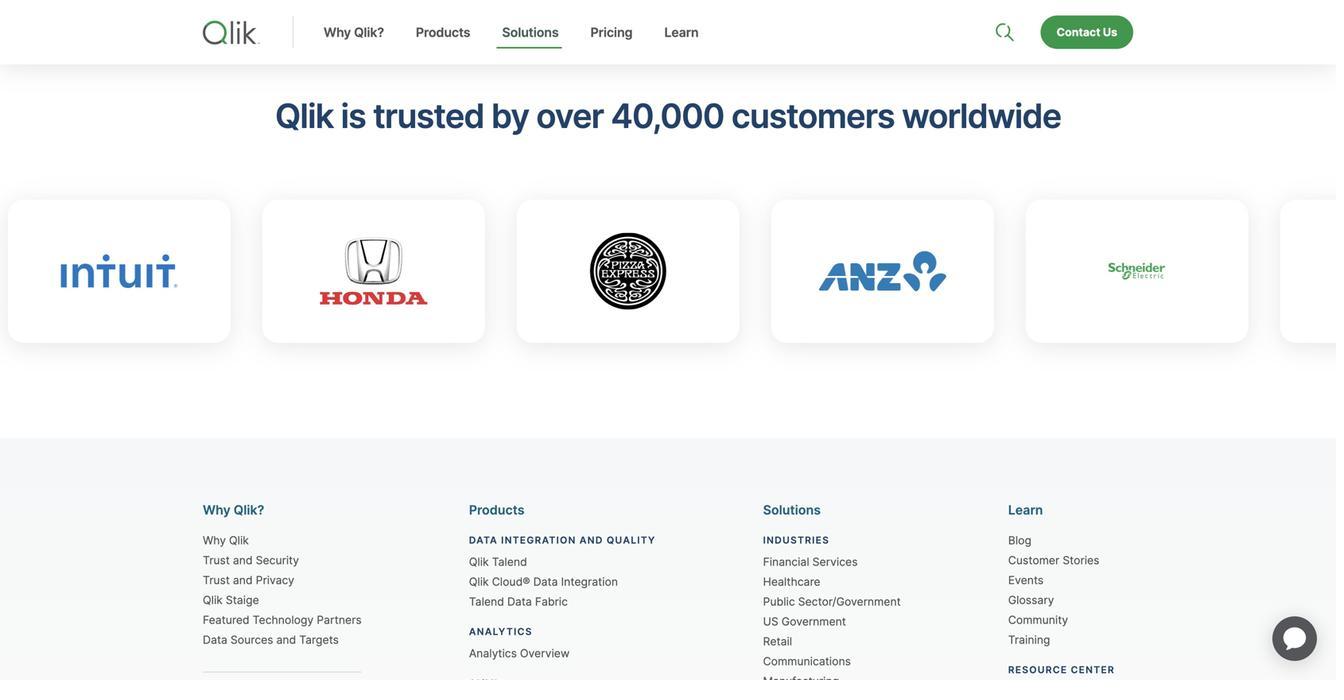 Task type: locate. For each thing, give the bounding box(es) containing it.
1 vertical spatial data
[[507, 595, 532, 609]]

retail link
[[763, 634, 792, 649]]

customer
[[1009, 554, 1060, 567]]

solutions button up "financial"
[[763, 503, 821, 518]]

qlik
[[275, 96, 333, 136], [229, 534, 249, 547], [469, 555, 489, 569], [469, 575, 489, 589], [203, 593, 223, 607]]

why inside why qlik trust and security trust and privacy qlik staige featured technology partners data sources and targets
[[203, 534, 226, 547]]

1 horizontal spatial why qlik?
[[324, 25, 384, 40]]

services
[[813, 555, 858, 569]]

0 horizontal spatial solutions
[[502, 25, 559, 40]]

learn right the pricing
[[665, 25, 699, 40]]

0 vertical spatial data
[[533, 575, 558, 589]]

retail
[[763, 635, 792, 648]]

1 vertical spatial solutions button
[[763, 503, 821, 518]]

government
[[782, 615, 846, 628]]

solutions
[[502, 25, 559, 40], [763, 503, 821, 518]]

targets
[[299, 633, 339, 647]]

schneider electric company logo image
[[1097, 261, 1169, 281]]

is
[[341, 96, 366, 136]]

qlik left the is
[[275, 96, 333, 136]]

learn
[[665, 25, 699, 40], [1009, 503, 1043, 518]]

public sector/government link
[[763, 594, 901, 610]]

and down technology
[[276, 633, 296, 647]]

1 horizontal spatial qlik?
[[354, 25, 384, 40]]

1 vertical spatial learn
[[1009, 503, 1043, 518]]

1 horizontal spatial solutions
[[763, 503, 821, 518]]

why qlik? button
[[308, 25, 400, 64], [203, 503, 264, 518]]

and up staige
[[233, 573, 253, 587]]

and
[[233, 554, 253, 567], [233, 573, 253, 587], [276, 633, 296, 647]]

featured
[[203, 613, 250, 627]]

solutions button
[[486, 25, 575, 64], [763, 503, 821, 518]]

2 vertical spatial data
[[203, 633, 227, 647]]

pricing
[[591, 25, 633, 40]]

0 horizontal spatial qlik?
[[234, 503, 264, 518]]

data down 'cloud®'
[[507, 595, 532, 609]]

application
[[1254, 597, 1336, 680]]

login image
[[1083, 0, 1096, 13]]

qlik talend link
[[469, 554, 527, 570]]

pricing button
[[575, 25, 649, 64]]

events link
[[1009, 572, 1044, 588]]

why qlik?
[[324, 25, 384, 40], [203, 503, 264, 518]]

honda company logo image
[[315, 237, 423, 306]]

qlik staige link
[[203, 592, 259, 608]]

learn inside button
[[665, 25, 699, 40]]

why qlik link
[[203, 533, 249, 548]]

data up fabric
[[533, 575, 558, 589]]

contact
[[1057, 25, 1101, 39]]

learn button right the pricing
[[649, 25, 715, 64]]

0 horizontal spatial learn
[[665, 25, 699, 40]]

products button up qlik talend link
[[469, 503, 525, 518]]

0 vertical spatial solutions button
[[486, 25, 575, 64]]

2 vertical spatial why
[[203, 534, 226, 547]]

0 horizontal spatial learn button
[[649, 25, 715, 64]]

products
[[416, 25, 470, 40], [469, 503, 525, 518]]

why qlik? button up the is
[[308, 25, 400, 64]]

trust and privacy link
[[203, 572, 294, 588]]

0 horizontal spatial data
[[203, 633, 227, 647]]

contact us
[[1057, 25, 1118, 39]]

healthcare link
[[763, 574, 821, 590]]

why qlik trust and security trust and privacy qlik staige featured technology partners data sources and targets
[[203, 534, 362, 647]]

1 vertical spatial talend
[[469, 595, 504, 609]]

sector/government
[[798, 595, 901, 609]]

data inside why qlik trust and security trust and privacy qlik staige featured technology partners data sources and targets
[[203, 633, 227, 647]]

blog
[[1009, 534, 1032, 547]]

trust down why qlik link
[[203, 554, 230, 567]]

trusted
[[373, 96, 484, 136]]

0 vertical spatial trust
[[203, 554, 230, 567]]

1 horizontal spatial learn button
[[1009, 503, 1043, 518]]

1 vertical spatial why qlik? button
[[203, 503, 264, 518]]

0 vertical spatial solutions
[[502, 25, 559, 40]]

talend down 'cloud®'
[[469, 595, 504, 609]]

0 vertical spatial why qlik?
[[324, 25, 384, 40]]

partners
[[317, 613, 362, 627]]

blog customer stories events glossary community training
[[1009, 534, 1100, 647]]

worldwide
[[902, 96, 1061, 136]]

1 horizontal spatial solutions button
[[763, 503, 821, 518]]

public
[[763, 595, 795, 609]]

1 vertical spatial why qlik?
[[203, 503, 264, 518]]

talend
[[492, 555, 527, 569], [469, 595, 504, 609]]

0 vertical spatial why qlik? button
[[308, 25, 400, 64]]

customers
[[732, 96, 895, 136]]

products button up trusted
[[400, 25, 486, 64]]

solutions button up by
[[486, 25, 575, 64]]

data down featured
[[203, 633, 227, 647]]

2 vertical spatial and
[[276, 633, 296, 647]]

analytics overview
[[469, 647, 570, 660]]

sources
[[231, 633, 273, 647]]

why
[[324, 25, 351, 40], [203, 503, 231, 518], [203, 534, 226, 547]]

stories
[[1063, 554, 1100, 567]]

learn up blog link
[[1009, 503, 1043, 518]]

trust up qlik staige link
[[203, 573, 230, 587]]

data
[[533, 575, 558, 589], [507, 595, 532, 609], [203, 633, 227, 647]]

1 horizontal spatial data
[[507, 595, 532, 609]]

0 vertical spatial and
[[233, 554, 253, 567]]

glossary link
[[1009, 592, 1055, 608]]

1 vertical spatial products button
[[469, 503, 525, 518]]

learn button up blog link
[[1009, 503, 1043, 518]]

featured technology partners link
[[203, 612, 362, 628]]

financial services healthcare public sector/government us government retail communications
[[763, 555, 901, 668]]

qlik?
[[354, 25, 384, 40], [234, 503, 264, 518]]

0 vertical spatial learn
[[665, 25, 699, 40]]

analytics
[[469, 647, 517, 660]]

0 horizontal spatial solutions button
[[486, 25, 575, 64]]

integration
[[561, 575, 618, 589]]

why qlik? button up why qlik link
[[203, 503, 264, 518]]

and up the trust and privacy link
[[233, 554, 253, 567]]

talend up 'cloud®'
[[492, 555, 527, 569]]

1 vertical spatial trust
[[203, 573, 230, 587]]

qlik is trusted by over 40,000 customers worldwide
[[275, 96, 1061, 136]]

trust
[[203, 554, 230, 567], [203, 573, 230, 587]]

0 vertical spatial qlik?
[[354, 25, 384, 40]]

qlik up talend data fabric "link"
[[469, 555, 489, 569]]

products button
[[400, 25, 486, 64], [469, 503, 525, 518]]

learn button
[[649, 25, 715, 64], [1009, 503, 1043, 518]]



Task type: describe. For each thing, give the bounding box(es) containing it.
40,000
[[611, 96, 724, 136]]

data sources and targets link
[[203, 632, 339, 648]]

0 horizontal spatial why qlik?
[[203, 503, 264, 518]]

0 vertical spatial products button
[[400, 25, 486, 64]]

0 vertical spatial products
[[416, 25, 470, 40]]

communications link
[[763, 653, 851, 669]]

staige
[[226, 593, 259, 607]]

solutions inside button
[[502, 25, 559, 40]]

financial services link
[[763, 554, 858, 570]]

us
[[1103, 25, 1118, 39]]

0 vertical spatial talend
[[492, 555, 527, 569]]

1 horizontal spatial learn
[[1009, 503, 1043, 518]]

overview
[[520, 647, 570, 660]]

fabric
[[535, 595, 568, 609]]

communications
[[763, 655, 851, 668]]

qlik cloud® data integration link
[[469, 574, 618, 590]]

2 trust from the top
[[203, 573, 230, 587]]

security
[[256, 554, 299, 567]]

customer stories link
[[1009, 552, 1100, 568]]

0 vertical spatial learn button
[[649, 25, 715, 64]]

0 horizontal spatial why qlik? button
[[203, 503, 264, 518]]

intuit company logo image
[[56, 254, 174, 289]]

1 vertical spatial learn button
[[1009, 503, 1043, 518]]

qlik down qlik talend link
[[469, 575, 489, 589]]

training link
[[1009, 632, 1051, 648]]

0 vertical spatial why
[[324, 25, 351, 40]]

community
[[1009, 613, 1068, 627]]

1 vertical spatial qlik?
[[234, 503, 264, 518]]

us
[[763, 615, 779, 628]]

trust and security link
[[203, 552, 299, 568]]

community link
[[1009, 612, 1068, 628]]

financial
[[763, 555, 810, 569]]

healthcare
[[763, 575, 821, 589]]

1 horizontal spatial why qlik? button
[[308, 25, 400, 64]]

analytics overview link
[[469, 646, 570, 661]]

2 horizontal spatial data
[[533, 575, 558, 589]]

over
[[536, 96, 604, 136]]

1 vertical spatial and
[[233, 573, 253, 587]]

qlik talend qlik cloud® data integration talend data fabric
[[469, 555, 618, 609]]

by
[[491, 96, 529, 136]]

qlik up featured
[[203, 593, 223, 607]]

qlik up trust and security link
[[229, 534, 249, 547]]

glossary
[[1009, 593, 1055, 607]]

events
[[1009, 573, 1044, 587]]

blog link
[[1009, 533, 1032, 548]]

privacy
[[256, 573, 294, 587]]

technology
[[253, 613, 314, 627]]

training
[[1009, 633, 1051, 647]]

qlik image
[[203, 21, 260, 45]]

contact us link
[[1041, 16, 1134, 49]]

talend data fabric link
[[469, 594, 568, 610]]

1 trust from the top
[[203, 554, 230, 567]]

pizza express company logo image
[[586, 232, 662, 310]]

us government link
[[763, 614, 846, 630]]

cloud®
[[492, 575, 530, 589]]

1 vertical spatial products
[[469, 503, 525, 518]]

1 vertical spatial why
[[203, 503, 231, 518]]

1 vertical spatial solutions
[[763, 503, 821, 518]]



Task type: vqa. For each thing, say whether or not it's contained in the screenshot.
and to the middle
yes



